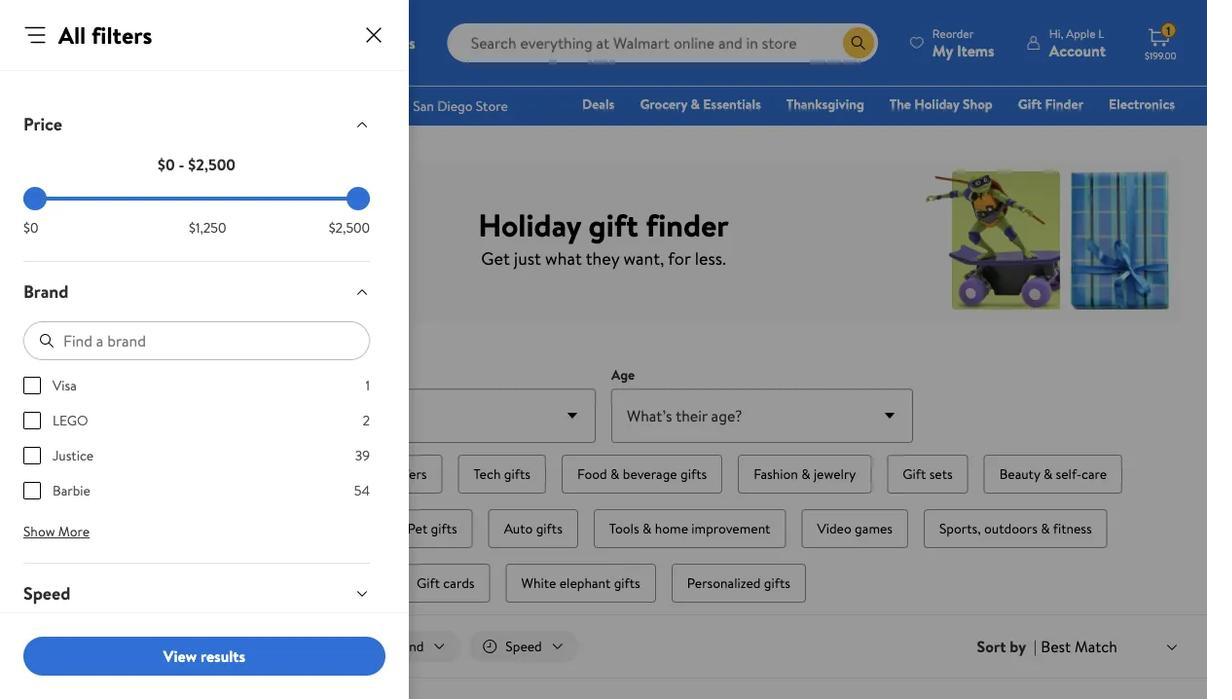 Task type: vqa. For each thing, say whether or not it's contained in the screenshot.
Holiday
yes



Task type: describe. For each thing, give the bounding box(es) containing it.
& for gifts
[[56, 28, 65, 47]]

gift right /
[[138, 28, 161, 47]]

in-store button
[[143, 631, 248, 662]]

self-
[[1056, 465, 1082, 484]]

fashion for fashion & jewelry
[[754, 465, 798, 484]]

the
[[890, 94, 912, 113]]

shop for holiday
[[963, 94, 993, 113]]

& for tools
[[643, 519, 652, 538]]

beauty & self-care button
[[984, 455, 1123, 494]]

registry link
[[942, 121, 1010, 142]]

gifts for personalized gifts
[[764, 574, 791, 593]]

gifts right "beverage"
[[681, 465, 707, 484]]

personalized gifts button
[[672, 564, 806, 603]]

stocking stuffers
[[327, 465, 427, 484]]

store
[[196, 637, 227, 656]]

thanksgiving
[[787, 94, 865, 113]]

improvement
[[692, 519, 771, 538]]

sets
[[930, 465, 953, 484]]

cards
[[443, 574, 475, 593]]

thanksgiving link
[[778, 93, 873, 114]]

& for fashion
[[802, 465, 811, 484]]

gifts
[[23, 28, 52, 47]]

gift for gift sets
[[903, 465, 926, 484]]

care
[[1082, 465, 1107, 484]]

gift for gift cards
[[417, 574, 440, 593]]

& for food
[[611, 465, 620, 484]]

tech gifts button
[[458, 455, 546, 494]]

show more
[[23, 522, 90, 541]]

filters inside button
[[79, 637, 114, 656]]

deals link
[[574, 93, 624, 114]]

personalized gifts list item
[[668, 560, 810, 607]]

video games button
[[802, 509, 909, 548]]

by
[[1010, 636, 1027, 657]]

sort by |
[[977, 636, 1038, 657]]

-
[[179, 154, 184, 175]]

white elephant gifts list item
[[502, 560, 660, 607]]

0 vertical spatial holiday
[[915, 94, 960, 113]]

holiday gift finder get just what they want, for less.
[[478, 203, 729, 271]]

age
[[612, 365, 635, 384]]

beauty & self-care list item
[[980, 451, 1127, 498]]

grocery
[[640, 94, 688, 113]]

gifts right the elephant
[[614, 574, 641, 593]]

1 horizontal spatial 1
[[1167, 22, 1171, 39]]

all filters inside all filters dialog
[[58, 19, 152, 51]]

tech
[[474, 465, 501, 484]]

filters inside dialog
[[91, 19, 152, 51]]

video
[[818, 519, 852, 538]]

gift finder
[[1018, 94, 1084, 113]]

tech gifts list item
[[454, 451, 550, 498]]

stocking stuffers list item
[[307, 451, 447, 498]]

all filters dialog
[[0, 0, 409, 699]]

they
[[586, 246, 620, 271]]

gift ideas link
[[138, 28, 194, 47]]

games
[[855, 519, 893, 538]]

0 horizontal spatial registry
[[68, 28, 117, 47]]

/
[[125, 28, 130, 47]]

home
[[655, 519, 689, 538]]

speed
[[23, 581, 71, 606]]

brand button
[[8, 262, 386, 321]]

food & beverage gifts
[[577, 465, 707, 484]]

holiday gift finder image
[[27, 157, 1180, 324]]

more
[[58, 522, 90, 541]]

& for beauty
[[1044, 465, 1053, 484]]

sponsored
[[1111, 82, 1165, 99]]

Search search field
[[448, 23, 878, 62]]

none checkbox inside brand group
[[23, 482, 41, 500]]

pet
[[408, 519, 428, 538]]

get
[[481, 246, 510, 271]]

auto
[[504, 519, 533, 538]]

gift
[[589, 203, 639, 246]]

1 vertical spatial registry
[[951, 122, 1001, 141]]

deals
[[582, 94, 615, 113]]

electronics
[[1109, 94, 1176, 113]]

gift sets list item
[[884, 451, 973, 498]]

Find a brand search field
[[23, 321, 370, 360]]

tools & home improvement list item
[[590, 505, 790, 552]]

pet gifts button
[[392, 509, 473, 548]]

brand group
[[23, 376, 370, 516]]

one debit link
[[1017, 121, 1101, 142]]

one
[[1026, 122, 1055, 141]]

personalized
[[687, 574, 761, 593]]

holiday inside holiday gift finder get just what they want, for less.
[[478, 203, 581, 246]]

beverage
[[623, 465, 678, 484]]

|
[[1034, 636, 1038, 657]]

tools
[[609, 519, 640, 538]]

gifts for tech gifts
[[504, 465, 531, 484]]

all filters button
[[23, 631, 135, 662]]

grocery & essentials
[[640, 94, 761, 113]]

gift sets button
[[888, 455, 969, 494]]

personalized gifts
[[687, 574, 791, 593]]

results
[[201, 646, 246, 667]]

jewelry
[[814, 465, 856, 484]]

gift cards button
[[401, 564, 490, 603]]

show more button
[[8, 516, 105, 547]]

$0 - $2,500
[[158, 154, 236, 175]]

close panel image
[[362, 23, 386, 47]]

& for grocery
[[691, 94, 700, 113]]

fashion for fashion
[[881, 122, 926, 141]]

fashion & jewelry
[[754, 465, 856, 484]]

the holiday shop
[[890, 94, 993, 113]]

2
[[363, 411, 370, 430]]

sort
[[977, 636, 1007, 657]]

electronics toy shop
[[741, 94, 1176, 141]]

electronics link
[[1101, 93, 1184, 114]]

auto gifts list item
[[485, 505, 582, 552]]

gift cards
[[417, 574, 475, 593]]

walmart image
[[31, 27, 158, 58]]

white elephant gifts button
[[506, 564, 656, 603]]

sports, outdoors & fitness
[[940, 519, 1092, 538]]

gift for gift finder
[[1018, 94, 1042, 113]]

shop for toy
[[764, 122, 794, 141]]



Task type: locate. For each thing, give the bounding box(es) containing it.
stocking stuffers button
[[311, 455, 443, 494]]

toy
[[741, 122, 761, 141]]

fashion down the the at the right of the page
[[881, 122, 926, 141]]

0 horizontal spatial $2,500
[[188, 154, 236, 175]]

shop inside electronics toy shop
[[764, 122, 794, 141]]

gifts inside "list item"
[[764, 574, 791, 593]]

finder
[[1046, 94, 1084, 113]]

$199.00
[[1145, 49, 1177, 62]]

show
[[23, 522, 55, 541]]

gift inside button
[[903, 465, 926, 484]]

fitness
[[1053, 519, 1092, 538]]

fashion link
[[872, 121, 935, 142]]

0 horizontal spatial holiday
[[478, 203, 581, 246]]

& right grocery
[[691, 94, 700, 113]]

all filters
[[58, 19, 152, 51], [60, 637, 114, 656]]

Walmart Site-Wide search field
[[448, 23, 878, 62]]

& right tools
[[643, 519, 652, 538]]

all inside dialog
[[58, 19, 86, 51]]

outdoors
[[985, 519, 1038, 538]]

registry down the holiday shop link
[[951, 122, 1001, 141]]

& right food
[[611, 465, 620, 484]]

holiday
[[915, 94, 960, 113], [478, 203, 581, 246]]

fashion & jewelry list item
[[734, 451, 876, 498]]

1 vertical spatial 1
[[366, 376, 370, 395]]

toy shop link
[[733, 121, 803, 142]]

gifts right auto on the bottom left of page
[[536, 519, 563, 538]]

1 vertical spatial shop
[[764, 122, 794, 141]]

0 vertical spatial shop
[[963, 94, 993, 113]]

brand
[[23, 280, 69, 304]]

fashion & jewelry button
[[738, 455, 872, 494]]

group containing stocking stuffers
[[70, 451, 1138, 607]]

want,
[[624, 246, 665, 271]]

sports,
[[940, 519, 981, 538]]

auto gifts
[[504, 519, 563, 538]]

food & beverage gifts list item
[[558, 451, 727, 498]]

0 horizontal spatial shop
[[764, 122, 794, 141]]

0 horizontal spatial $0
[[23, 218, 38, 237]]

tools & home improvement button
[[594, 509, 786, 548]]

auto gifts button
[[489, 509, 578, 548]]

list item
[[81, 451, 173, 498]]

1 up '2'
[[366, 376, 370, 395]]

in-
[[180, 637, 196, 656]]

1 horizontal spatial $2,500
[[329, 218, 370, 237]]

what
[[546, 246, 582, 271]]

gifts & registry / gift ideas
[[23, 28, 194, 47]]

elephant
[[560, 574, 611, 593]]

view
[[163, 646, 197, 667]]

one debit
[[1026, 122, 1092, 141]]

video games list item
[[798, 505, 913, 552]]

all filters inside button
[[60, 637, 114, 656]]

shop right toy
[[764, 122, 794, 141]]

gifts right tech on the bottom left of page
[[504, 465, 531, 484]]

0 horizontal spatial fashion
[[754, 465, 798, 484]]

gifts right pet
[[431, 519, 457, 538]]

walmart+ link
[[1109, 121, 1184, 142]]

gifts for auto gifts
[[536, 519, 563, 538]]

price button
[[8, 94, 386, 154]]

debit
[[1059, 122, 1092, 141]]

0 vertical spatial 1
[[1167, 22, 1171, 39]]

& left self-
[[1044, 465, 1053, 484]]

1 inside brand group
[[366, 376, 370, 395]]

just
[[514, 246, 541, 271]]

in-store
[[180, 637, 227, 656]]

0 vertical spatial registry
[[68, 28, 117, 47]]

all inside button
[[60, 637, 76, 656]]

& right gifts
[[56, 28, 65, 47]]

gift up one
[[1018, 94, 1042, 113]]

1 horizontal spatial registry
[[951, 122, 1001, 141]]

$0 for $0 - $2,500
[[158, 154, 175, 175]]

gift cards list item
[[397, 560, 494, 607]]

gift left the sets at the right of the page
[[903, 465, 926, 484]]

$0 range field
[[23, 197, 370, 201]]

food
[[577, 465, 607, 484]]

0 vertical spatial $2,500
[[188, 154, 236, 175]]

tech gifts
[[474, 465, 531, 484]]

lego
[[53, 411, 88, 430]]

speed button
[[8, 564, 386, 623]]

sort and filter section element
[[0, 616, 1208, 678]]

sports, outdoors & fitness list item
[[920, 505, 1112, 552]]

1 vertical spatial all
[[60, 637, 76, 656]]

video games
[[818, 519, 893, 538]]

all down 'speed'
[[60, 637, 76, 656]]

all
[[58, 19, 86, 51], [60, 637, 76, 656]]

less.
[[695, 246, 726, 271]]

shop
[[963, 94, 993, 113], [764, 122, 794, 141]]

registry left /
[[68, 28, 117, 47]]

39
[[355, 446, 370, 465]]

$1,250
[[189, 218, 226, 237]]

view results
[[163, 646, 246, 667]]

ideas
[[164, 28, 194, 47]]

justice
[[53, 446, 94, 465]]

for
[[668, 246, 691, 271]]

tools & home improvement
[[609, 519, 771, 538]]

white
[[522, 574, 556, 593]]

price
[[23, 112, 62, 136]]

0 vertical spatial all
[[58, 19, 86, 51]]

gift left cards
[[417, 574, 440, 593]]

pet gifts
[[408, 519, 457, 538]]

1 vertical spatial filters
[[79, 637, 114, 656]]

1 vertical spatial all filters
[[60, 637, 114, 656]]

essentials
[[704, 94, 761, 113]]

home link
[[811, 121, 864, 142]]

gift
[[138, 28, 161, 47], [1018, 94, 1042, 113], [903, 465, 926, 484], [417, 574, 440, 593]]

walmart+
[[1117, 122, 1176, 141]]

0 vertical spatial $0
[[158, 154, 175, 175]]

& inside 'button'
[[1044, 465, 1053, 484]]

1 vertical spatial fashion
[[754, 465, 798, 484]]

gifts right personalized
[[764, 574, 791, 593]]

shop up registry link
[[963, 94, 993, 113]]

1 up $199.00
[[1167, 22, 1171, 39]]

sports, outdoors & fitness button
[[924, 509, 1108, 548]]

fashion left jewelry at the bottom right of page
[[754, 465, 798, 484]]

white elephant gifts
[[522, 574, 641, 593]]

0 vertical spatial fashion
[[881, 122, 926, 141]]

0 vertical spatial all filters
[[58, 19, 152, 51]]

visa
[[53, 376, 77, 395]]

$0 for $0
[[23, 218, 38, 237]]

$0 up brand
[[23, 218, 38, 237]]

1 horizontal spatial $0
[[158, 154, 175, 175]]

view results button
[[23, 637, 386, 676]]

1 horizontal spatial fashion
[[881, 122, 926, 141]]

filters
[[91, 19, 152, 51], [79, 637, 114, 656]]

& left fitness
[[1041, 519, 1050, 538]]

gifts for pet gifts
[[431, 519, 457, 538]]

all right gifts
[[58, 19, 86, 51]]

fashion
[[881, 122, 926, 141], [754, 465, 798, 484]]

group
[[70, 451, 1138, 607]]

& left jewelry at the bottom right of page
[[802, 465, 811, 484]]

stocking
[[327, 465, 378, 484]]

1 vertical spatial $0
[[23, 218, 38, 237]]

0 horizontal spatial 1
[[366, 376, 370, 395]]

1 horizontal spatial shop
[[963, 94, 993, 113]]

None checkbox
[[23, 377, 41, 394], [23, 412, 41, 429], [23, 447, 41, 465], [23, 377, 41, 394], [23, 412, 41, 429], [23, 447, 41, 465]]

the holiday shop link
[[881, 93, 1002, 114]]

fashion inside button
[[754, 465, 798, 484]]

0 vertical spatial filters
[[91, 19, 152, 51]]

gifts inside button
[[504, 465, 531, 484]]

gift finder link
[[1010, 93, 1093, 114]]

1 vertical spatial $2,500
[[329, 218, 370, 237]]

&
[[56, 28, 65, 47], [691, 94, 700, 113], [611, 465, 620, 484], [802, 465, 811, 484], [1044, 465, 1053, 484], [643, 519, 652, 538], [1041, 519, 1050, 538]]

$2500 range field
[[23, 197, 370, 201]]

gifts & registry link
[[23, 28, 117, 47]]

1
[[1167, 22, 1171, 39], [366, 376, 370, 395]]

registry
[[68, 28, 117, 47], [951, 122, 1001, 141]]

gift inside button
[[417, 574, 440, 593]]

$0 left "-" at the left top of the page
[[158, 154, 175, 175]]

finder
[[646, 203, 729, 246]]

1 horizontal spatial holiday
[[915, 94, 960, 113]]

54
[[354, 481, 370, 500]]

None checkbox
[[23, 482, 41, 500]]

$2,500
[[188, 154, 236, 175], [329, 218, 370, 237]]

1 vertical spatial holiday
[[478, 203, 581, 246]]

gift sets
[[903, 465, 953, 484]]

pet gifts list item
[[388, 505, 477, 552]]



